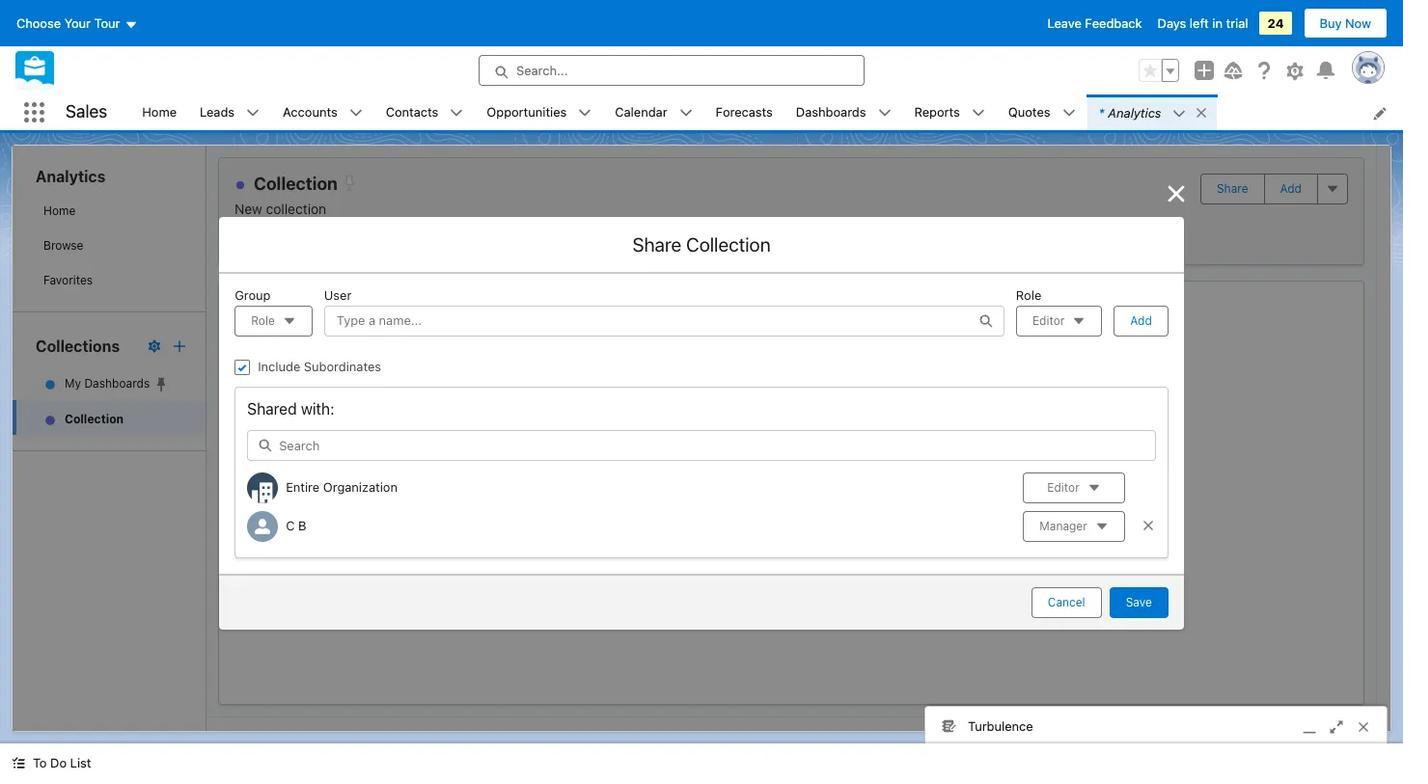 Task type: vqa. For each thing, say whether or not it's contained in the screenshot.
13th Acme (Sample) from the bottom of the My Opportunities grid
no



Task type: describe. For each thing, give the bounding box(es) containing it.
contacts link
[[374, 95, 450, 130]]

dashboards link
[[784, 95, 878, 130]]

buy now
[[1320, 15, 1371, 31]]

your
[[64, 15, 91, 31]]

leads
[[200, 104, 235, 119]]

text default image for contacts
[[450, 106, 464, 120]]

accounts link
[[271, 95, 349, 130]]

calendar
[[615, 104, 667, 119]]

buy
[[1320, 15, 1342, 31]]

text default image for calendar
[[679, 106, 693, 120]]

sales
[[66, 102, 107, 122]]

reports list item
[[903, 95, 997, 130]]

in
[[1212, 15, 1223, 31]]

do
[[50, 756, 67, 771]]

text default image for opportunities
[[578, 106, 592, 120]]

feedback
[[1085, 15, 1142, 31]]

turbulence
[[968, 719, 1033, 734]]

now
[[1345, 15, 1371, 31]]

text default image for accounts
[[349, 106, 363, 120]]

* analytics
[[1099, 105, 1161, 120]]

to
[[33, 756, 47, 771]]

list
[[70, 756, 91, 771]]

contacts
[[386, 104, 439, 119]]

calendar link
[[604, 95, 679, 130]]

search...
[[516, 63, 568, 78]]

contacts list item
[[374, 95, 475, 130]]

list item containing *
[[1087, 95, 1217, 130]]

left
[[1190, 15, 1209, 31]]

days
[[1158, 15, 1186, 31]]

quotes link
[[997, 95, 1062, 130]]

accounts
[[283, 104, 337, 119]]

list containing home
[[131, 95, 1403, 130]]

choose your tour button
[[15, 8, 138, 39]]

reports link
[[903, 95, 972, 130]]

search... button
[[479, 55, 865, 86]]

tour
[[94, 15, 120, 31]]

dashboards list item
[[784, 95, 903, 130]]



Task type: locate. For each thing, give the bounding box(es) containing it.
opportunities link
[[475, 95, 578, 130]]

quotes list item
[[997, 95, 1087, 130]]

home
[[142, 104, 177, 119]]

to do list
[[33, 756, 91, 771]]

24
[[1268, 15, 1284, 31]]

choose your tour
[[16, 15, 120, 31]]

text default image
[[246, 106, 260, 120], [450, 106, 464, 120], [679, 106, 693, 120], [1062, 106, 1076, 120], [12, 757, 25, 770]]

calendar list item
[[604, 95, 704, 130]]

trial
[[1226, 15, 1248, 31]]

text default image inside to do list button
[[12, 757, 25, 770]]

leads link
[[188, 95, 246, 130]]

to do list button
[[0, 744, 103, 783]]

list
[[131, 95, 1403, 130]]

choose
[[16, 15, 61, 31]]

text default image inside the calendar list item
[[679, 106, 693, 120]]

text default image inside reports list item
[[972, 106, 985, 120]]

text default image right calendar
[[679, 106, 693, 120]]

text default image
[[1195, 106, 1209, 119], [349, 106, 363, 120], [578, 106, 592, 120], [878, 106, 891, 120], [972, 106, 985, 120], [1173, 107, 1187, 120]]

group
[[1139, 59, 1179, 82]]

quotes
[[1008, 104, 1051, 119]]

forecasts link
[[704, 95, 784, 130]]

buy now button
[[1303, 8, 1388, 39]]

opportunities
[[487, 104, 567, 119]]

text default image inside dashboards list item
[[878, 106, 891, 120]]

accounts list item
[[271, 95, 374, 130]]

text default image for dashboards
[[878, 106, 891, 120]]

text default image inside opportunities list item
[[578, 106, 592, 120]]

leave feedback
[[1048, 15, 1142, 31]]

text default image inside contacts list item
[[450, 106, 464, 120]]

text default image for reports
[[972, 106, 985, 120]]

reports
[[914, 104, 960, 119]]

list item
[[1087, 95, 1217, 130]]

text default image inside quotes list item
[[1062, 106, 1076, 120]]

text default image for quotes
[[1062, 106, 1076, 120]]

home link
[[131, 95, 188, 130]]

dashboards
[[796, 104, 866, 119]]

text default image left '*'
[[1062, 106, 1076, 120]]

text default image inside leads list item
[[246, 106, 260, 120]]

text default image right contacts
[[450, 106, 464, 120]]

text default image right leads
[[246, 106, 260, 120]]

analytics
[[1108, 105, 1161, 120]]

text default image for leads
[[246, 106, 260, 120]]

text default image inside accounts list item
[[349, 106, 363, 120]]

leads list item
[[188, 95, 271, 130]]

forecasts
[[716, 104, 773, 119]]

leave feedback link
[[1048, 15, 1142, 31]]

*
[[1099, 105, 1104, 120]]

days left in trial
[[1158, 15, 1248, 31]]

leave
[[1048, 15, 1082, 31]]

opportunities list item
[[475, 95, 604, 130]]

text default image left to
[[12, 757, 25, 770]]



